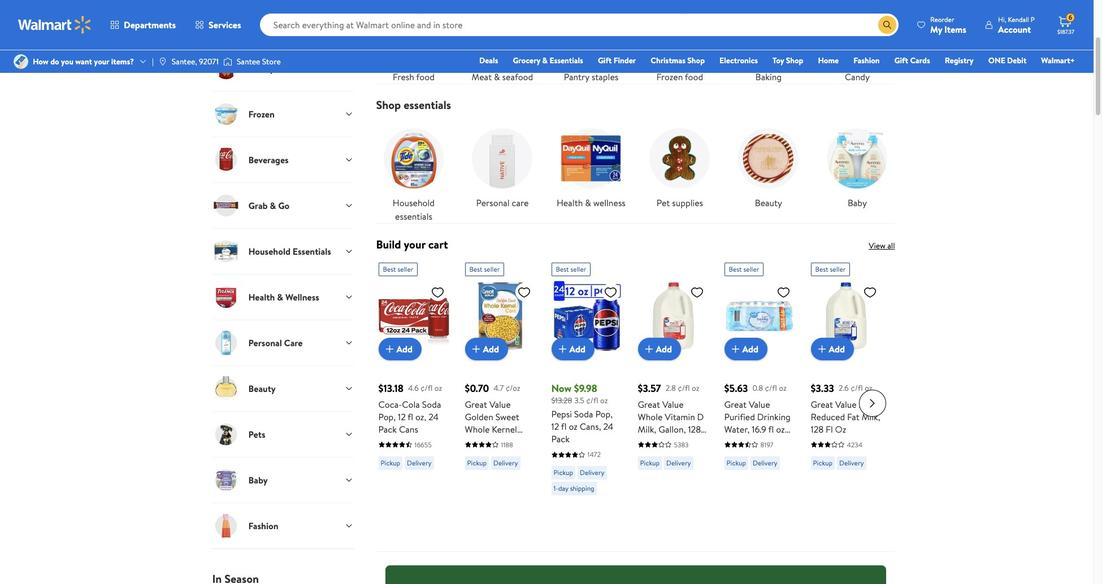 Task type: vqa. For each thing, say whether or not it's contained in the screenshot.


Task type: locate. For each thing, give the bounding box(es) containing it.
sweet
[[495, 411, 519, 423]]

$13.18 4.6 ¢/fl oz coca-cola soda pop, 12 fl oz, 24 pack cans
[[378, 381, 442, 436]]

beauty inside dropdown button
[[248, 382, 276, 395]]

value inside $5.63 0.8 ¢/fl oz great value purified drinking water, 16.9 fl oz bottles, 40 count
[[749, 398, 770, 411]]

¢/fl inside $3.57 2.8 ¢/fl oz great value whole vitamin d milk, gallon, 128 fl oz
[[678, 382, 690, 394]]

pickup
[[381, 458, 400, 468], [467, 458, 487, 468], [640, 458, 660, 468], [726, 458, 746, 468], [813, 458, 832, 468], [554, 468, 573, 478]]

4 best from the left
[[729, 264, 742, 274]]

gift up staples
[[598, 55, 612, 66]]

best up great value 2% reduced fat milk, 128 fl oz image
[[815, 264, 828, 274]]

& left snacks
[[276, 62, 282, 74]]

1 vertical spatial your
[[404, 237, 426, 252]]

best seller for $3.33
[[815, 264, 846, 274]]

16.9
[[752, 423, 766, 436]]

delivery down '8197'
[[753, 458, 777, 468]]

registry link
[[940, 54, 979, 67]]

your right "want"
[[94, 56, 109, 67]]

add for $0.70
[[483, 343, 499, 355]]

shop essentials
[[376, 97, 451, 112]]

¢/fl for $3.33
[[851, 382, 863, 394]]

p
[[1031, 14, 1035, 24]]

1 vertical spatial essentials
[[395, 210, 432, 223]]

fl left 'gallon,'
[[638, 436, 643, 448]]

gift inside gift cards link
[[894, 55, 908, 66]]

1 seller from the left
[[398, 264, 413, 274]]

1 horizontal spatial household
[[393, 197, 435, 209]]

personal inside dropdown button
[[248, 337, 282, 349]]

essentials up "wellness"
[[293, 245, 331, 258]]

product group containing $5.63
[[724, 258, 795, 547]]

128 inside the $3.33 2.6 ¢/fl oz great value 2% reduced fat milk, 128 fl oz
[[811, 423, 824, 436]]

2 great from the left
[[638, 398, 660, 411]]

pickup down fl
[[813, 458, 832, 468]]

product group containing $3.57
[[638, 258, 708, 547]]

great down $5.63
[[724, 398, 747, 411]]

frozen
[[656, 71, 683, 83], [248, 108, 275, 120]]

seller up pepsi soda pop, 12 fl oz cans, 24 pack image
[[571, 264, 586, 274]]

oz left cans,
[[569, 421, 578, 433]]

12 down $13.28
[[551, 421, 559, 433]]

0 horizontal spatial add to cart image
[[383, 342, 396, 356]]

pack down the pepsi
[[551, 433, 570, 446]]

4 add button from the left
[[638, 338, 681, 361]]

great down $3.33
[[811, 398, 833, 411]]

health for health & wellness
[[248, 291, 275, 303]]

1 vertical spatial beauty
[[248, 382, 276, 395]]

staples
[[592, 71, 618, 83]]

4.7
[[494, 382, 504, 394]]

cans
[[399, 423, 418, 436]]

list
[[369, 0, 902, 84], [369, 112, 902, 223]]

12 left oz,
[[398, 411, 406, 423]]

add to cart image
[[383, 342, 396, 356], [556, 342, 569, 356], [642, 342, 656, 356]]

whole inside $3.57 2.8 ¢/fl oz great value whole vitamin d milk, gallon, 128 fl oz
[[638, 411, 663, 423]]

purified
[[724, 411, 755, 423]]

health inside list
[[557, 197, 583, 209]]

3 best from the left
[[556, 264, 569, 274]]

 image for how do you want your items?
[[14, 54, 28, 69]]

departments
[[124, 19, 176, 31]]

product group
[[378, 258, 449, 547], [465, 258, 535, 547], [551, 258, 622, 547], [638, 258, 708, 547], [724, 258, 795, 547], [811, 258, 881, 547]]

pickup up day
[[554, 468, 573, 478]]

reorder my items
[[930, 14, 966, 35]]

add button for $13.18
[[378, 338, 422, 361]]

health & wellness button
[[212, 274, 353, 320]]

fl inside now $9.98 $13.28 3.5 ¢/fl oz pepsi soda pop, 12 fl oz cans, 24 pack
[[561, 421, 567, 433]]

frozen down christmas
[[656, 71, 683, 83]]

essentials down fresh food
[[404, 97, 451, 112]]

oz up 2%
[[865, 382, 872, 394]]

health left "wellness"
[[248, 291, 275, 303]]

2 corn, from the top
[[465, 448, 487, 461]]

5 add button from the left
[[724, 338, 768, 361]]

0 horizontal spatial essentials
[[293, 245, 331, 258]]

1 horizontal spatial baby
[[848, 197, 867, 209]]

household inside household essentials dropdown button
[[248, 245, 290, 258]]

essentials up pantry staples at the top of the page
[[550, 55, 583, 66]]

best up great value golden sweet whole kernel corn, canned corn, 15 oz can "image"
[[469, 264, 482, 274]]

2 128 from the left
[[811, 423, 824, 436]]

household down grab & go
[[248, 245, 290, 258]]

1 horizontal spatial food
[[685, 71, 703, 83]]

health & wellness
[[248, 291, 319, 303]]

pantry inside pantry & snacks dropdown button
[[248, 62, 274, 74]]

1 horizontal spatial 128
[[811, 423, 824, 436]]

add up 2.8
[[656, 343, 672, 355]]

1 add to cart image from the left
[[469, 342, 483, 356]]

0 vertical spatial frozen
[[656, 71, 683, 83]]

 image
[[14, 54, 28, 69], [223, 56, 232, 67], [158, 57, 167, 66]]

great inside $0.70 4.7 ¢/oz great value golden sweet whole kernel corn, canned corn, 15 oz can
[[465, 398, 487, 411]]

home link
[[813, 54, 844, 67]]

1 horizontal spatial 12
[[551, 421, 559, 433]]

2 best seller from the left
[[469, 264, 500, 274]]

$187.37
[[1057, 28, 1074, 36]]

2 list from the top
[[369, 112, 902, 223]]

whole left kernel
[[465, 423, 490, 436]]

add button up now
[[551, 338, 595, 361]]

2 value from the left
[[662, 398, 684, 411]]

essentials inside household essentials
[[395, 210, 432, 223]]

1 gift from the left
[[598, 55, 612, 66]]

2 add to cart image from the left
[[556, 342, 569, 356]]

pickup left the 15 on the left bottom of the page
[[467, 458, 487, 468]]

best up the great value purified drinking water, 16.9 fl oz bottles, 40 count image
[[729, 264, 742, 274]]

beverages
[[248, 154, 289, 166]]

personal care link
[[465, 121, 540, 210]]

add to cart image up $5.63
[[729, 342, 742, 356]]

0 horizontal spatial beauty
[[248, 382, 276, 395]]

1 horizontal spatial pack
[[551, 433, 570, 446]]

product group containing $3.33
[[811, 258, 881, 547]]

do
[[50, 56, 59, 67]]

best for $5.63
[[729, 264, 742, 274]]

add to cart image for now
[[556, 342, 569, 356]]

milk, for $3.57
[[638, 423, 656, 436]]

frozen inside dropdown button
[[248, 108, 275, 120]]

great inside $5.63 0.8 ¢/fl oz great value purified drinking water, 16.9 fl oz bottles, 40 count
[[724, 398, 747, 411]]

1 horizontal spatial add to cart image
[[729, 342, 742, 356]]

3 add to cart image from the left
[[642, 342, 656, 356]]

christmas shop
[[651, 55, 705, 66]]

fl inside $5.63 0.8 ¢/fl oz great value purified drinking water, 16.9 fl oz bottles, 40 count
[[768, 423, 774, 436]]

seller down build your cart
[[398, 264, 413, 274]]

add to cart image up $13.18
[[383, 342, 396, 356]]

pickup for $3.33
[[813, 458, 832, 468]]

beauty inside 'link'
[[755, 197, 782, 209]]

& for wellness
[[277, 291, 283, 303]]

your
[[94, 56, 109, 67], [404, 237, 426, 252]]

0 horizontal spatial frozen
[[248, 108, 275, 120]]

best for now
[[556, 264, 569, 274]]

0 horizontal spatial food
[[416, 71, 435, 83]]

add button up 2.8
[[638, 338, 681, 361]]

0 horizontal spatial add to cart image
[[469, 342, 483, 356]]

pack
[[378, 423, 397, 436], [551, 433, 570, 446]]

3 add from the left
[[569, 343, 586, 355]]

food inside 'link'
[[416, 71, 435, 83]]

food for frozen food
[[685, 71, 703, 83]]

1 add to cart image from the left
[[383, 342, 396, 356]]

0 vertical spatial fashion
[[853, 55, 880, 66]]

best seller for now
[[556, 264, 586, 274]]

personal left 'care'
[[476, 197, 510, 209]]

shop inside christmas shop link
[[687, 55, 705, 66]]

3 add button from the left
[[551, 338, 595, 361]]

1 horizontal spatial gift
[[894, 55, 908, 66]]

¢/fl inside $5.63 0.8 ¢/fl oz great value purified drinking water, 16.9 fl oz bottles, 40 count
[[765, 382, 777, 394]]

1 horizontal spatial soda
[[574, 408, 593, 421]]

great value 2% reduced fat milk, 128 fl oz image
[[811, 281, 881, 352]]

¢/fl for $5.63
[[765, 382, 777, 394]]

1188
[[501, 440, 513, 450]]

food down christmas shop link
[[685, 71, 703, 83]]

1 list from the top
[[369, 0, 902, 84]]

baby button
[[212, 457, 353, 503]]

shop right the toy at the top
[[786, 55, 803, 66]]

baby inside dropdown button
[[248, 474, 268, 486]]

gift
[[598, 55, 612, 66], [894, 55, 908, 66]]

beauty
[[755, 197, 782, 209], [248, 382, 276, 395]]

fresh
[[393, 71, 414, 83]]

best seller up the great value purified drinking water, 16.9 fl oz bottles, 40 count image
[[729, 264, 759, 274]]

& inside dropdown button
[[276, 62, 282, 74]]

great down $3.57
[[638, 398, 660, 411]]

value down 0.8 at the right bottom of the page
[[749, 398, 770, 411]]

0 horizontal spatial  image
[[14, 54, 28, 69]]

1 horizontal spatial health
[[557, 197, 583, 209]]

1 food from the left
[[416, 71, 435, 83]]

¢/fl right 3.5
[[586, 395, 598, 406]]

0 horizontal spatial your
[[94, 56, 109, 67]]

¢/fl right 2.6
[[851, 382, 863, 394]]

deals
[[479, 55, 498, 66]]

1 vertical spatial personal
[[248, 337, 282, 349]]

great inside $3.57 2.8 ¢/fl oz great value whole vitamin d milk, gallon, 128 fl oz
[[638, 398, 660, 411]]

oz inside $0.70 4.7 ¢/oz great value golden sweet whole kernel corn, canned corn, 15 oz can
[[499, 448, 508, 461]]

2 horizontal spatial shop
[[786, 55, 803, 66]]

0 vertical spatial essentials
[[404, 97, 451, 112]]

1 horizontal spatial pantry
[[564, 71, 589, 83]]

household for household essentials
[[393, 197, 435, 209]]

health inside dropdown button
[[248, 291, 275, 303]]

baby for the baby link
[[848, 197, 867, 209]]

fashion inside 'fashion' link
[[853, 55, 880, 66]]

best seller
[[383, 264, 413, 274], [469, 264, 500, 274], [556, 264, 586, 274], [729, 264, 759, 274], [815, 264, 846, 274]]

1 horizontal spatial shop
[[687, 55, 705, 66]]

value for $3.57
[[662, 398, 684, 411]]

personal care button
[[212, 320, 353, 366]]

¢/fl inside now $9.98 $13.28 3.5 ¢/fl oz pepsi soda pop, 12 fl oz cans, 24 pack
[[586, 395, 598, 406]]

add to cart image up $0.70
[[469, 342, 483, 356]]

pack inside $13.18 4.6 ¢/fl oz coca-cola soda pop, 12 fl oz, 24 pack cans
[[378, 423, 397, 436]]

2 add from the left
[[483, 343, 499, 355]]

electronics link
[[714, 54, 763, 67]]

add to favorites list, coca-cola soda pop, 12 fl oz, 24 pack cans image
[[431, 285, 444, 300]]

1 horizontal spatial fashion
[[853, 55, 880, 66]]

5383
[[674, 440, 689, 450]]

 image right |
[[158, 57, 167, 66]]

1 vertical spatial fashion
[[248, 520, 278, 532]]

great for $3.57
[[638, 398, 660, 411]]

4 value from the left
[[835, 398, 857, 411]]

0 horizontal spatial 24
[[428, 411, 439, 423]]

5 best from the left
[[815, 264, 828, 274]]

& right grocery
[[542, 55, 548, 66]]

24
[[428, 411, 439, 423], [603, 421, 613, 433]]

whole down $3.57
[[638, 411, 663, 423]]

0 horizontal spatial health
[[248, 291, 275, 303]]

pop, left cans at the left
[[378, 411, 396, 423]]

add up 0.8 at the right bottom of the page
[[742, 343, 758, 355]]

pack left cans at the left
[[378, 423, 397, 436]]

pantry for pantry staples
[[564, 71, 589, 83]]

best seller down build on the top left
[[383, 264, 413, 274]]

1 value from the left
[[489, 398, 511, 411]]

walmart+ link
[[1036, 54, 1080, 67]]

pop,
[[595, 408, 613, 421], [378, 411, 396, 423]]

1 vertical spatial essentials
[[293, 245, 331, 258]]

0 vertical spatial health
[[557, 197, 583, 209]]

gift left the cards
[[894, 55, 908, 66]]

soda down 3.5
[[574, 408, 593, 421]]

one debit link
[[983, 54, 1032, 67]]

pickup for now $9.98
[[554, 468, 573, 478]]

0 horizontal spatial household
[[248, 245, 290, 258]]

3 best seller from the left
[[556, 264, 586, 274]]

2 product group from the left
[[465, 258, 535, 547]]

add to favorites list, pepsi soda pop, 12 fl oz cans, 24 pack image
[[604, 285, 617, 300]]

0 horizontal spatial 12
[[398, 411, 406, 423]]

add to cart image
[[469, 342, 483, 356], [729, 342, 742, 356], [815, 342, 829, 356]]

best seller up great value 2% reduced fat milk, 128 fl oz image
[[815, 264, 846, 274]]

0 horizontal spatial baby
[[248, 474, 268, 486]]

1 add button from the left
[[378, 338, 422, 361]]

corn,
[[465, 436, 487, 448], [465, 448, 487, 461]]

items
[[944, 23, 966, 35]]

milk, inside the $3.33 2.6 ¢/fl oz great value 2% reduced fat milk, 128 fl oz
[[862, 411, 880, 423]]

5 seller from the left
[[830, 264, 846, 274]]

all
[[887, 240, 895, 251]]

oz inside the $3.33 2.6 ¢/fl oz great value 2% reduced fat milk, 128 fl oz
[[865, 382, 872, 394]]

1 horizontal spatial frozen
[[656, 71, 683, 83]]

5 product group from the left
[[724, 258, 795, 547]]

build
[[376, 237, 401, 252]]

seller up great value golden sweet whole kernel corn, canned corn, 15 oz can "image"
[[484, 264, 500, 274]]

delivery for $13.18
[[407, 458, 431, 468]]

24 right cans,
[[603, 421, 613, 433]]

4 great from the left
[[811, 398, 833, 411]]

grab & go button
[[212, 183, 353, 228]]

product group containing $13.18
[[378, 258, 449, 547]]

add to favorites list, great value purified drinking water, 16.9 fl oz bottles, 40 count image
[[777, 285, 790, 300]]

best seller up pepsi soda pop, 12 fl oz cans, 24 pack image
[[556, 264, 586, 274]]

seller up the great value purified drinking water, 16.9 fl oz bottles, 40 count image
[[743, 264, 759, 274]]

health for health & wellness
[[557, 197, 583, 209]]

add button up $5.63
[[724, 338, 768, 361]]

2 best from the left
[[469, 264, 482, 274]]

personal
[[476, 197, 510, 209], [248, 337, 282, 349]]

1 horizontal spatial 24
[[603, 421, 613, 433]]

2 add button from the left
[[465, 338, 508, 361]]

shop inside toy shop link
[[786, 55, 803, 66]]

1 vertical spatial health
[[248, 291, 275, 303]]

frozen up beverages
[[248, 108, 275, 120]]

seller for $5.63
[[743, 264, 759, 274]]

add up 4.7
[[483, 343, 499, 355]]

2%
[[859, 398, 870, 411]]

0 horizontal spatial milk,
[[638, 423, 656, 436]]

great value whole vitamin d milk, gallon, 128 fl oz image
[[638, 281, 708, 352]]

& left wellness
[[585, 197, 591, 209]]

1 horizontal spatial beauty
[[755, 197, 782, 209]]

pet supplies
[[657, 197, 703, 209]]

health left wellness
[[557, 197, 583, 209]]

wellness
[[593, 197, 626, 209]]

¢/fl right 2.8
[[678, 382, 690, 394]]

debit
[[1007, 55, 1026, 66]]

4 product group from the left
[[638, 258, 708, 547]]

pack inside now $9.98 $13.28 3.5 ¢/fl oz pepsi soda pop, 12 fl oz cans, 24 pack
[[551, 433, 570, 446]]

essentials inside dropdown button
[[293, 245, 331, 258]]

0 vertical spatial household
[[393, 197, 435, 209]]

oz
[[835, 423, 846, 436]]

128 left fl
[[811, 423, 824, 436]]

1 horizontal spatial whole
[[638, 411, 663, 423]]

add up 4.6
[[396, 343, 413, 355]]

2 gift from the left
[[894, 55, 908, 66]]

personal for personal care
[[476, 197, 510, 209]]

1 add from the left
[[396, 343, 413, 355]]

household for household essentials
[[248, 245, 290, 258]]

pickup for $0.70
[[467, 458, 487, 468]]

¢/fl inside $13.18 4.6 ¢/fl oz coca-cola soda pop, 12 fl oz, 24 pack cans
[[421, 382, 433, 394]]

cards
[[910, 55, 930, 66]]

bottles,
[[724, 436, 754, 448]]

value down 2.6
[[835, 398, 857, 411]]

add to cart image up $3.57
[[642, 342, 656, 356]]

128 inside $3.57 2.8 ¢/fl oz great value whole vitamin d milk, gallon, 128 fl oz
[[688, 423, 701, 436]]

delivery down 4234
[[839, 458, 864, 468]]

milk, inside $3.57 2.8 ¢/fl oz great value whole vitamin d milk, gallon, 128 fl oz
[[638, 423, 656, 436]]

best seller for $5.63
[[729, 264, 759, 274]]

3 seller from the left
[[571, 264, 586, 274]]

2 add to cart image from the left
[[729, 342, 742, 356]]

1 horizontal spatial personal
[[476, 197, 510, 209]]

reorder
[[930, 14, 954, 24]]

value for $5.63
[[749, 398, 770, 411]]

add to cart image up $3.33
[[815, 342, 829, 356]]

value down 2.8
[[662, 398, 684, 411]]

best seller for $0.70
[[469, 264, 500, 274]]

1 128 from the left
[[688, 423, 701, 436]]

your left cart
[[404, 237, 426, 252]]

fashion down baby dropdown button at the left
[[248, 520, 278, 532]]

baking
[[755, 71, 782, 83]]

& left "wellness"
[[277, 291, 283, 303]]

now $9.98 $13.28 3.5 ¢/fl oz pepsi soda pop, 12 fl oz cans, 24 pack
[[551, 381, 613, 446]]

24 right oz,
[[428, 411, 439, 423]]

pantry for pantry & snacks
[[248, 62, 274, 74]]

3 add to cart image from the left
[[815, 342, 829, 356]]

oz inside $13.18 4.6 ¢/fl oz coca-cola soda pop, 12 fl oz, 24 pack cans
[[434, 382, 442, 394]]

 image right 92071
[[223, 56, 232, 67]]

¢/fl right 0.8 at the right bottom of the page
[[765, 382, 777, 394]]

5 best seller from the left
[[815, 264, 846, 274]]

fashion inside dropdown button
[[248, 520, 278, 532]]

delivery down 1188
[[493, 458, 518, 468]]

0 vertical spatial personal
[[476, 197, 510, 209]]

shop down fresh
[[376, 97, 401, 112]]

1 great from the left
[[465, 398, 487, 411]]

0 horizontal spatial whole
[[465, 423, 490, 436]]

0 horizontal spatial soda
[[422, 398, 441, 411]]

fashion up candy
[[853, 55, 880, 66]]

add to cart image for $5.63
[[729, 342, 742, 356]]

1 best seller from the left
[[383, 264, 413, 274]]

value inside the $3.33 2.6 ¢/fl oz great value 2% reduced fat milk, 128 fl oz
[[835, 398, 857, 411]]

household up build your cart
[[393, 197, 435, 209]]

fl left oz,
[[408, 411, 413, 423]]

4 best seller from the left
[[729, 264, 759, 274]]

oz right the 15 on the left bottom of the page
[[499, 448, 508, 461]]

& for essentials
[[542, 55, 548, 66]]

0 vertical spatial beauty
[[755, 197, 782, 209]]

christmas
[[651, 55, 686, 66]]

0 horizontal spatial personal
[[248, 337, 282, 349]]

delivery down 1472
[[580, 468, 604, 478]]

essentials
[[550, 55, 583, 66], [293, 245, 331, 258]]

3 value from the left
[[749, 398, 770, 411]]

0 horizontal spatial 128
[[688, 423, 701, 436]]

2.6
[[839, 382, 849, 394]]

oz
[[434, 382, 442, 394], [692, 382, 699, 394], [779, 382, 787, 394], [865, 382, 872, 394], [600, 395, 608, 406], [569, 421, 578, 433], [776, 423, 785, 436], [645, 436, 654, 448], [499, 448, 508, 461]]

2 food from the left
[[685, 71, 703, 83]]

1 horizontal spatial essentials
[[550, 55, 583, 66]]

& for seafood
[[494, 71, 500, 83]]

0 horizontal spatial gift
[[598, 55, 612, 66]]

128 up '5383' on the bottom right
[[688, 423, 701, 436]]

coca-cola soda pop, 12 fl oz, 24 pack cans image
[[378, 281, 449, 352]]

1 horizontal spatial pop,
[[595, 408, 613, 421]]

1 corn, from the top
[[465, 436, 487, 448]]

1 horizontal spatial milk,
[[862, 411, 880, 423]]

0 vertical spatial your
[[94, 56, 109, 67]]

6 add button from the left
[[811, 338, 854, 361]]

1 horizontal spatial  image
[[158, 57, 167, 66]]

1 product group from the left
[[378, 258, 449, 547]]

candy link
[[820, 0, 895, 84]]

value inside $3.57 2.8 ¢/fl oz great value whole vitamin d milk, gallon, 128 fl oz
[[662, 398, 684, 411]]

3 product group from the left
[[551, 258, 622, 547]]

2 horizontal spatial add to cart image
[[642, 342, 656, 356]]

gift cards link
[[889, 54, 935, 67]]

milk, right fat
[[862, 411, 880, 423]]

pickup down cans at the left
[[381, 458, 400, 468]]

1 vertical spatial baby
[[248, 474, 268, 486]]

2 horizontal spatial  image
[[223, 56, 232, 67]]

& for snacks
[[276, 62, 282, 74]]

& right meat
[[494, 71, 500, 83]]

delivery down '5383' on the bottom right
[[666, 458, 691, 468]]

5 add from the left
[[742, 343, 758, 355]]

6 add from the left
[[829, 343, 845, 355]]

 image left how on the left top of the page
[[14, 54, 28, 69]]

1-
[[554, 484, 558, 494]]

you
[[61, 56, 73, 67]]

great inside the $3.33 2.6 ¢/fl oz great value 2% reduced fat milk, 128 fl oz
[[811, 398, 833, 411]]

0 horizontal spatial pack
[[378, 423, 397, 436]]

0 horizontal spatial fashion
[[248, 520, 278, 532]]

soda inside now $9.98 $13.28 3.5 ¢/fl oz pepsi soda pop, 12 fl oz cans, 24 pack
[[574, 408, 593, 421]]

¢/fl right 4.6
[[421, 382, 433, 394]]

0 vertical spatial list
[[369, 0, 902, 84]]

¢/fl inside the $3.33 2.6 ¢/fl oz great value 2% reduced fat milk, 128 fl oz
[[851, 382, 863, 394]]

baby link
[[820, 121, 895, 210]]

$13.18
[[378, 381, 404, 396]]

soda right cola
[[422, 398, 441, 411]]

household essentials link
[[376, 121, 451, 223]]

4 add from the left
[[656, 343, 672, 355]]

pop, down $9.98
[[595, 408, 613, 421]]

household
[[393, 197, 435, 209], [248, 245, 290, 258]]

0 vertical spatial baby
[[848, 197, 867, 209]]

1 vertical spatial frozen
[[248, 108, 275, 120]]

6 product group from the left
[[811, 258, 881, 547]]

seller up great value 2% reduced fat milk, 128 fl oz image
[[830, 264, 846, 274]]

best down build on the top left
[[383, 264, 396, 274]]

4 seller from the left
[[743, 264, 759, 274]]

pet supplies link
[[642, 121, 717, 210]]

2 seller from the left
[[484, 264, 500, 274]]

2 horizontal spatial add to cart image
[[815, 342, 829, 356]]

personal left care on the bottom left
[[248, 337, 282, 349]]

1 vertical spatial household
[[248, 245, 290, 258]]

view all
[[869, 240, 895, 251]]

gallon,
[[658, 423, 686, 436]]

0 horizontal spatial pop,
[[378, 411, 396, 423]]

1 vertical spatial list
[[369, 112, 902, 223]]

3 great from the left
[[724, 398, 747, 411]]

search icon image
[[883, 20, 892, 29]]

add button up $13.18
[[378, 338, 422, 361]]

1 best from the left
[[383, 264, 396, 274]]

supplies
[[672, 197, 703, 209]]

best seller up great value golden sweet whole kernel corn, canned corn, 15 oz can "image"
[[469, 264, 500, 274]]

1 horizontal spatial add to cart image
[[556, 342, 569, 356]]

add button up $0.70
[[465, 338, 508, 361]]

0 horizontal spatial pantry
[[248, 62, 274, 74]]

add up 2.6
[[829, 343, 845, 355]]

add for now
[[569, 343, 586, 355]]

gift cards
[[894, 55, 930, 66]]



Task type: describe. For each thing, give the bounding box(es) containing it.
pickup for $13.18
[[381, 458, 400, 468]]

beauty for beauty 'link'
[[755, 197, 782, 209]]

drinking
[[757, 411, 791, 423]]

 image for santee store
[[223, 56, 232, 67]]

12 inside $13.18 4.6 ¢/fl oz coca-cola soda pop, 12 fl oz, 24 pack cans
[[398, 411, 406, 423]]

1 horizontal spatial your
[[404, 237, 426, 252]]

¢/fl for $3.57
[[678, 382, 690, 394]]

oz left 'gallon,'
[[645, 436, 654, 448]]

oz right 2.8
[[692, 382, 699, 394]]

items?
[[111, 56, 134, 67]]

santee
[[237, 56, 260, 67]]

water,
[[724, 423, 750, 436]]

shipping
[[570, 484, 594, 494]]

fashion button
[[212, 503, 353, 549]]

|
[[152, 56, 154, 67]]

15
[[489, 448, 497, 461]]

electronics
[[719, 55, 758, 66]]

great for $5.63
[[724, 398, 747, 411]]

& for wellness
[[585, 197, 591, 209]]

hi, kendall p account
[[998, 14, 1035, 35]]

meat
[[472, 71, 492, 83]]

$5.63 0.8 ¢/fl oz great value purified drinking water, 16.9 fl oz bottles, 40 count
[[724, 381, 794, 448]]

health & wellness link
[[554, 121, 629, 210]]

wellness
[[285, 291, 319, 303]]

add for $5.63
[[742, 343, 758, 355]]

milk, for $3.33
[[862, 411, 880, 423]]

pet
[[657, 197, 670, 209]]

grab & go
[[248, 199, 290, 212]]

great for $3.33
[[811, 398, 833, 411]]

16655
[[415, 440, 432, 450]]

count
[[770, 436, 794, 448]]

cart
[[428, 237, 448, 252]]

seller for $0.70
[[484, 264, 500, 274]]

fresh food
[[393, 71, 435, 83]]

shop for christmas shop
[[687, 55, 705, 66]]

grab
[[248, 199, 268, 212]]

gift for gift finder
[[598, 55, 612, 66]]

oz,
[[415, 411, 426, 423]]

kernel
[[492, 423, 517, 436]]

seller for $13.18
[[398, 264, 413, 274]]

add button for $5.63
[[724, 338, 768, 361]]

$13.28
[[551, 395, 572, 406]]

soda inside $13.18 4.6 ¢/fl oz coca-cola soda pop, 12 fl oz, 24 pack cans
[[422, 398, 441, 411]]

finder
[[614, 55, 636, 66]]

cola
[[402, 398, 420, 411]]

view all link
[[869, 240, 895, 251]]

oz right 0.8 at the right bottom of the page
[[779, 382, 787, 394]]

frozen food link
[[642, 0, 717, 84]]

walmart+
[[1041, 55, 1075, 66]]

beauty link
[[731, 121, 806, 210]]

6 $187.37
[[1057, 13, 1074, 36]]

gift finder link
[[593, 54, 641, 67]]

$3.57 2.8 ¢/fl oz great value whole vitamin d milk, gallon, 128 fl oz
[[638, 381, 704, 448]]

fl inside $13.18 4.6 ¢/fl oz coca-cola soda pop, 12 fl oz, 24 pack cans
[[408, 411, 413, 423]]

pantry & snacks button
[[212, 45, 353, 91]]

Walmart Site-Wide search field
[[260, 14, 899, 36]]

view
[[869, 240, 885, 251]]

household essentials
[[248, 245, 331, 258]]

$0.70
[[465, 381, 489, 396]]

grocery
[[513, 55, 540, 66]]

$3.57
[[638, 381, 661, 396]]

baby for baby dropdown button at the left
[[248, 474, 268, 486]]

beauty for beauty dropdown button
[[248, 382, 276, 395]]

pantry staples link
[[554, 0, 629, 84]]

delivery for $0.70
[[493, 458, 518, 468]]

oz right 16.9 at the right bottom of the page
[[776, 423, 785, 436]]

baking link
[[731, 0, 806, 84]]

add to cart image for $0.70
[[469, 342, 483, 356]]

essentials for household essentials
[[395, 210, 432, 223]]

24 inside $13.18 4.6 ¢/fl oz coca-cola soda pop, 12 fl oz, 24 pack cans
[[428, 411, 439, 423]]

pets
[[248, 428, 265, 441]]

add button for $3.33
[[811, 338, 854, 361]]

food for fresh food
[[416, 71, 435, 83]]

0 horizontal spatial shop
[[376, 97, 401, 112]]

meat & seafood link
[[465, 0, 540, 84]]

1-day shipping
[[554, 484, 594, 494]]

hi,
[[998, 14, 1006, 24]]

delivery for $5.63
[[753, 458, 777, 468]]

pickup down 'gallon,'
[[640, 458, 660, 468]]

fl inside $3.57 2.8 ¢/fl oz great value whole vitamin d milk, gallon, 128 fl oz
[[638, 436, 643, 448]]

seller for now
[[571, 264, 586, 274]]

beauty button
[[212, 366, 353, 411]]

¢/fl for $13.18
[[421, 382, 433, 394]]

24 inside now $9.98 $13.28 3.5 ¢/fl oz pepsi soda pop, 12 fl oz cans, 24 pack
[[603, 421, 613, 433]]

0 vertical spatial essentials
[[550, 55, 583, 66]]

$9.98
[[574, 381, 597, 396]]

12 inside now $9.98 $13.28 3.5 ¢/fl oz pepsi soda pop, 12 fl oz cans, 24 pack
[[551, 421, 559, 433]]

meat & seafood
[[472, 71, 533, 83]]

add to cart image for $3.33
[[815, 342, 829, 356]]

8197
[[760, 440, 773, 450]]

fat
[[847, 411, 860, 423]]

deals link
[[474, 54, 503, 67]]

add to favorites list, great value whole vitamin d milk, gallon, 128 fl oz image
[[690, 285, 704, 300]]

add button for $0.70
[[465, 338, 508, 361]]

pepsi
[[551, 408, 572, 421]]

snacks
[[285, 62, 312, 74]]

product group containing now $9.98
[[551, 258, 622, 547]]

3.5
[[574, 395, 584, 406]]

product group containing $0.70
[[465, 258, 535, 547]]

delivery for $3.33
[[839, 458, 864, 468]]

 image for santee, 92071
[[158, 57, 167, 66]]

services
[[209, 19, 241, 31]]

add for $13.18
[[396, 343, 413, 355]]

add for $3.33
[[829, 343, 845, 355]]

pepsi soda pop, 12 fl oz cans, 24 pack image
[[551, 281, 622, 352]]

Search search field
[[260, 14, 899, 36]]

can
[[510, 448, 525, 461]]

personal for personal care
[[248, 337, 282, 349]]

40
[[757, 436, 768, 448]]

great value purified drinking water, 16.9 fl oz bottles, 40 count image
[[724, 281, 795, 352]]

shop for toy shop
[[786, 55, 803, 66]]

list containing household essentials
[[369, 112, 902, 223]]

$3.33 2.6 ¢/fl oz great value 2% reduced fat milk, 128 fl oz
[[811, 381, 880, 436]]

registry
[[945, 55, 974, 66]]

account
[[998, 23, 1031, 35]]

best seller for $13.18
[[383, 264, 413, 274]]

$0.70 4.7 ¢/oz great value golden sweet whole kernel corn, canned corn, 15 oz can
[[465, 381, 525, 461]]

add button for now
[[551, 338, 595, 361]]

vitamin
[[665, 411, 695, 423]]

home
[[818, 55, 839, 66]]

personal care
[[476, 197, 529, 209]]

seller for $3.33
[[830, 264, 846, 274]]

great value golden sweet whole kernel corn, canned corn, 15 oz can image
[[465, 281, 535, 352]]

add to favorites list, great value 2% reduced fat milk, 128 fl oz image
[[863, 285, 877, 300]]

frozen for frozen
[[248, 108, 275, 120]]

gift for gift cards
[[894, 55, 908, 66]]

how do you want your items?
[[33, 56, 134, 67]]

$3.33
[[811, 381, 834, 396]]

candy
[[845, 71, 870, 83]]

value inside $0.70 4.7 ¢/oz great value golden sweet whole kernel corn, canned corn, 15 oz can
[[489, 398, 511, 411]]

whole inside $0.70 4.7 ¢/oz great value golden sweet whole kernel corn, canned corn, 15 oz can
[[465, 423, 490, 436]]

toy shop
[[773, 55, 803, 66]]

add to cart image for $13.18
[[383, 342, 396, 356]]

go
[[278, 199, 290, 212]]

best for $3.33
[[815, 264, 828, 274]]

reduced
[[811, 411, 845, 423]]

pickup for $5.63
[[726, 458, 746, 468]]

oz right $9.98
[[600, 395, 608, 406]]

value for $3.33
[[835, 398, 857, 411]]

grocery & essentials link
[[508, 54, 588, 67]]

frozen for frozen food
[[656, 71, 683, 83]]

add to favorites list, great value golden sweet whole kernel corn, canned corn, 15 oz can image
[[517, 285, 531, 300]]

pop, inside now $9.98 $13.28 3.5 ¢/fl oz pepsi soda pop, 12 fl oz cans, 24 pack
[[595, 408, 613, 421]]

2.8
[[666, 382, 676, 394]]

household essentials button
[[212, 228, 353, 274]]

seafood
[[502, 71, 533, 83]]

essentials for shop essentials
[[404, 97, 451, 112]]

delivery for now $9.98
[[580, 468, 604, 478]]

fresh food link
[[376, 0, 451, 84]]

next slide for product carousel list image
[[859, 390, 886, 417]]

list containing fresh food
[[369, 0, 902, 84]]

& for go
[[270, 199, 276, 212]]

walmart image
[[18, 16, 92, 34]]

best for $13.18
[[383, 264, 396, 274]]

my
[[930, 23, 942, 35]]

pop, inside $13.18 4.6 ¢/fl oz coca-cola soda pop, 12 fl oz, 24 pack cans
[[378, 411, 396, 423]]

best for $0.70
[[469, 264, 482, 274]]



